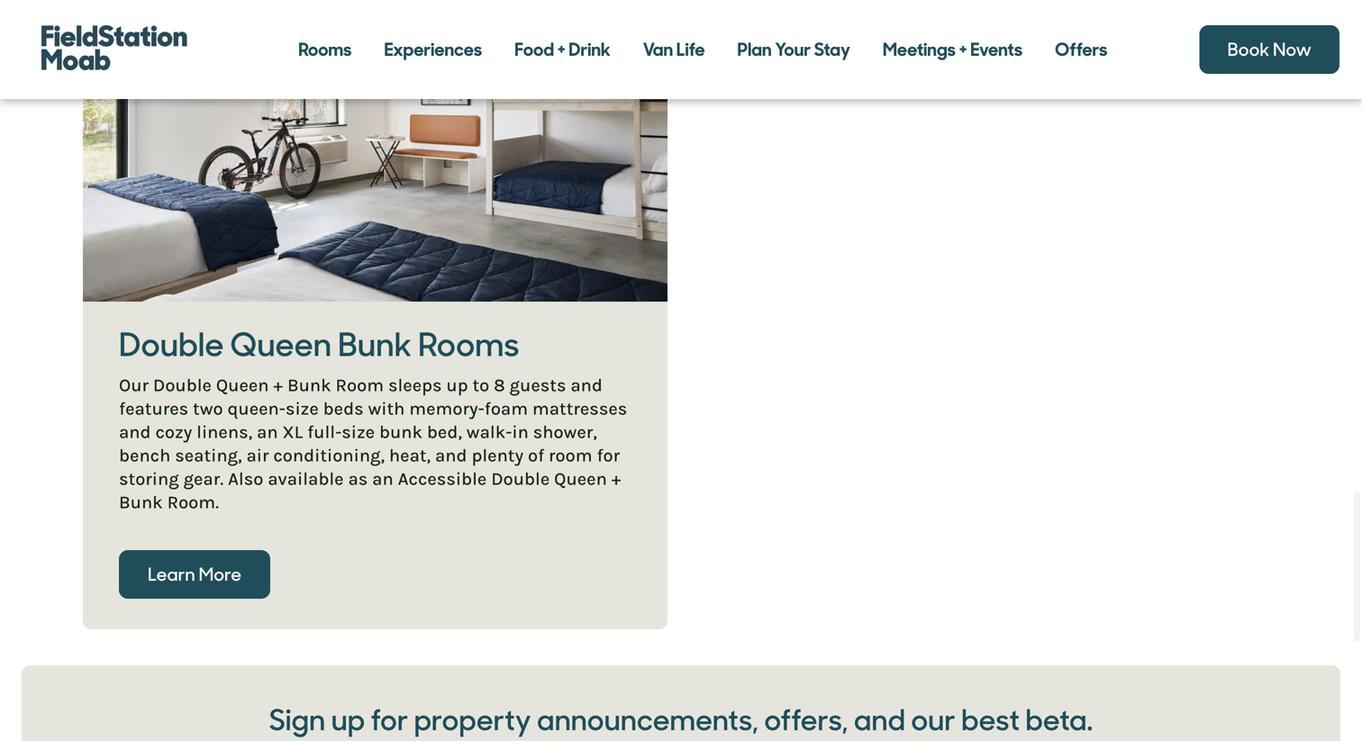 Task type: locate. For each thing, give the bounding box(es) containing it.
offers
[[1055, 38, 1108, 61]]

sign
[[269, 702, 325, 740]]

+
[[558, 38, 566, 61], [959, 38, 967, 61], [273, 375, 283, 396], [612, 468, 621, 490]]

1 vertical spatial an
[[372, 468, 393, 490]]

and
[[571, 375, 603, 396], [119, 421, 151, 443], [435, 445, 467, 466], [854, 702, 906, 740]]

storing
[[119, 468, 179, 490]]

for
[[597, 445, 620, 466], [371, 702, 408, 740]]

more
[[199, 563, 241, 586]]

2 vertical spatial double
[[491, 468, 550, 490]]

0 horizontal spatial bunk
[[119, 492, 163, 513]]

8
[[494, 375, 505, 396]]

van
[[643, 38, 673, 61]]

up right sign
[[331, 702, 365, 740]]

offers,
[[764, 702, 848, 740]]

size down beds
[[342, 421, 375, 443]]

1 horizontal spatial for
[[597, 445, 620, 466]]

book now link
[[1200, 25, 1340, 74]]

drink
[[569, 38, 611, 61]]

up left to
[[446, 375, 468, 396]]

1 vertical spatial size
[[342, 421, 375, 443]]

rooms inside double queen bunk rooms our double queen + bunk room sleeps up to 8 guests and features two queen-size beds with memory-foam mattresses and cozy linens, an xl full-size bunk bed, walk-in shower, bench seating, air conditioning, heat, and plenty of room for storing gear. also available as an accessible double queen + bunk room.
[[418, 323, 519, 366]]

queen-
[[227, 398, 286, 419]]

stay
[[814, 38, 851, 61]]

announcements,
[[537, 702, 759, 740]]

life
[[677, 38, 705, 61]]

bed,
[[427, 421, 462, 443]]

0 horizontal spatial up
[[331, 702, 365, 740]]

and up bench
[[119, 421, 151, 443]]

bench
[[119, 445, 171, 466]]

1 horizontal spatial size
[[342, 421, 375, 443]]

and up mattresses
[[571, 375, 603, 396]]

food + drink link
[[498, 23, 627, 77]]

for left property
[[371, 702, 408, 740]]

xl
[[282, 421, 303, 443]]

bunk
[[338, 323, 412, 366], [287, 375, 331, 396], [119, 492, 163, 513]]

bunk up beds
[[287, 375, 331, 396]]

size up xl
[[286, 398, 319, 419]]

0 vertical spatial bunk
[[338, 323, 412, 366]]

and left our
[[854, 702, 906, 740]]

double up two
[[153, 375, 212, 396]]

up inside double queen bunk rooms our double queen + bunk room sleeps up to 8 guests and features two queen-size beds with memory-foam mattresses and cozy linens, an xl full-size bunk bed, walk-in shower, bench seating, air conditioning, heat, and plenty of room for storing gear. also available as an accessible double queen + bunk room.
[[446, 375, 468, 396]]

1 vertical spatial up
[[331, 702, 365, 740]]

an left xl
[[257, 421, 278, 443]]

+ left "events"
[[959, 38, 967, 61]]

our
[[911, 702, 956, 740]]

an
[[257, 421, 278, 443], [372, 468, 393, 490]]

1 horizontal spatial up
[[446, 375, 468, 396]]

heat,
[[389, 445, 431, 466]]

your
[[775, 38, 811, 61]]

meetings
[[883, 38, 956, 61]]

0 horizontal spatial size
[[286, 398, 319, 419]]

1 horizontal spatial bunk
[[287, 375, 331, 396]]

bunk down storing
[[119, 492, 163, 513]]

+ right food at left top
[[558, 38, 566, 61]]

rooms
[[298, 38, 352, 61], [418, 323, 519, 366]]

meetings + events
[[883, 38, 1023, 61]]

1 vertical spatial for
[[371, 702, 408, 740]]

rooms inside rooms link
[[298, 38, 352, 61]]

seating,
[[175, 445, 242, 466]]

an right as
[[372, 468, 393, 490]]

1 horizontal spatial rooms
[[418, 323, 519, 366]]

0 horizontal spatial rooms
[[298, 38, 352, 61]]

also
[[228, 468, 263, 490]]

learn more
[[148, 563, 241, 586]]

available
[[268, 468, 344, 490]]

plan your stay link
[[721, 23, 867, 77]]

for right room
[[597, 445, 620, 466]]

plan your stay
[[738, 38, 851, 61]]

accessible
[[398, 468, 487, 490]]

0 vertical spatial rooms
[[298, 38, 352, 61]]

up
[[446, 375, 468, 396], [331, 702, 365, 740]]

our
[[119, 375, 149, 396]]

bunk up "room"
[[338, 323, 412, 366]]

memory-
[[409, 398, 485, 419]]

two
[[193, 398, 223, 419]]

1 vertical spatial rooms
[[418, 323, 519, 366]]

size
[[286, 398, 319, 419], [342, 421, 375, 443]]

double down of
[[491, 468, 550, 490]]

shower,
[[533, 421, 597, 443]]

queen
[[230, 323, 332, 366], [216, 375, 269, 396], [554, 468, 607, 490]]

0 vertical spatial size
[[286, 398, 319, 419]]

double up the our
[[119, 323, 224, 366]]

0 vertical spatial for
[[597, 445, 620, 466]]

0 horizontal spatial an
[[257, 421, 278, 443]]

+ down mattresses
[[612, 468, 621, 490]]

double
[[119, 323, 224, 366], [153, 375, 212, 396], [491, 468, 550, 490]]

book
[[1228, 38, 1270, 61]]

experiences
[[384, 38, 482, 61]]

0 vertical spatial an
[[257, 421, 278, 443]]

room
[[336, 375, 384, 396]]

meetings + events link
[[867, 23, 1039, 77]]

0 horizontal spatial for
[[371, 702, 408, 740]]

0 vertical spatial up
[[446, 375, 468, 396]]

room
[[549, 445, 592, 466]]

food + drink
[[515, 38, 611, 61]]



Task type: vqa. For each thing, say whether or not it's contained in the screenshot.
QUEEN
yes



Task type: describe. For each thing, give the bounding box(es) containing it.
0 vertical spatial queen
[[230, 323, 332, 366]]

with
[[368, 398, 405, 419]]

mattresses
[[532, 398, 627, 419]]

in
[[512, 421, 529, 443]]

property
[[414, 702, 531, 740]]

air
[[246, 445, 269, 466]]

as
[[348, 468, 368, 490]]

1 horizontal spatial an
[[372, 468, 393, 490]]

foam
[[485, 398, 528, 419]]

experiences link
[[368, 23, 498, 77]]

plan
[[738, 38, 772, 61]]

1 vertical spatial queen
[[216, 375, 269, 396]]

food
[[515, 38, 554, 61]]

2 vertical spatial queen
[[554, 468, 607, 490]]

walk-
[[467, 421, 512, 443]]

events
[[971, 38, 1023, 61]]

beta.
[[1026, 702, 1093, 740]]

bunk
[[379, 421, 423, 443]]

sleeps
[[388, 375, 442, 396]]

book now
[[1228, 38, 1312, 61]]

for inside double queen bunk rooms our double queen + bunk room sleeps up to 8 guests and features two queen-size beds with memory-foam mattresses and cozy linens, an xl full-size bunk bed, walk-in shower, bench seating, air conditioning, heat, and plenty of room for storing gear. also available as an accessible double queen + bunk room.
[[597, 445, 620, 466]]

gear.
[[183, 468, 224, 490]]

1 vertical spatial double
[[153, 375, 212, 396]]

2 horizontal spatial bunk
[[338, 323, 412, 366]]

beds
[[323, 398, 364, 419]]

rooms link
[[282, 23, 368, 77]]

now
[[1273, 38, 1312, 61]]

double queen bunk rooms our double queen + bunk room sleeps up to 8 guests and features two queen-size beds with memory-foam mattresses and cozy linens, an xl full-size bunk bed, walk-in shower, bench seating, air conditioning, heat, and plenty of room for storing gear. also available as an accessible double queen + bunk room.
[[119, 323, 627, 513]]

learn
[[148, 563, 195, 586]]

conditioning,
[[273, 445, 385, 466]]

plenty
[[472, 445, 524, 466]]

offers link
[[1039, 23, 1124, 77]]

features
[[119, 398, 188, 419]]

+ up queen-
[[273, 375, 283, 396]]

learn more link
[[121, 552, 268, 597]]

2 vertical spatial bunk
[[119, 492, 163, 513]]

best
[[961, 702, 1020, 740]]

double queen bunk room at field station moab image
[[83, 0, 668, 302]]

and down bed,
[[435, 445, 467, 466]]

full-
[[307, 421, 342, 443]]

to
[[473, 375, 490, 396]]

room.
[[167, 492, 219, 513]]

sign up for property announcements, offers, and our best beta.
[[269, 702, 1093, 740]]

of
[[528, 445, 544, 466]]

van life link
[[627, 23, 721, 77]]

van life
[[643, 38, 705, 61]]

linens,
[[197, 421, 252, 443]]

guests
[[510, 375, 566, 396]]

1 vertical spatial bunk
[[287, 375, 331, 396]]

0 vertical spatial double
[[119, 323, 224, 366]]

cozy
[[155, 421, 192, 443]]



